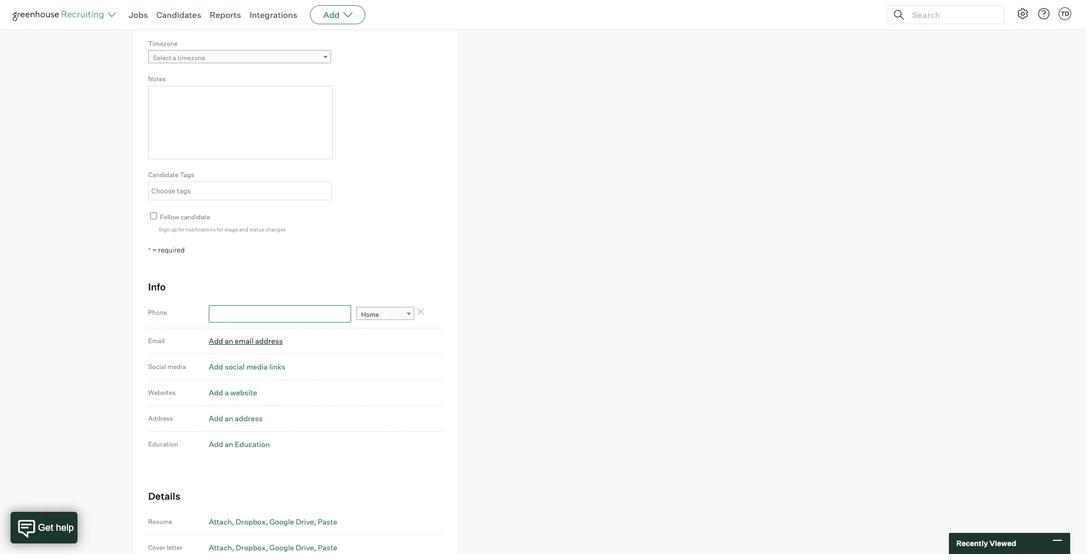 Task type: describe. For each thing, give the bounding box(es) containing it.
add social media links
[[209, 362, 285, 371]]

integrations link
[[250, 9, 297, 20]]

home link
[[356, 307, 414, 322]]

Search text field
[[910, 7, 995, 22]]

attach link for resume
[[209, 517, 234, 526]]

paste for cover letter
[[318, 543, 337, 552]]

email
[[148, 337, 165, 345]]

sign up for notifications for stage and status changes
[[159, 226, 286, 232]]

website
[[230, 388, 257, 397]]

links
[[269, 362, 285, 371]]

status
[[249, 226, 264, 232]]

add for add an address
[[209, 414, 223, 423]]

dropbox link for resume
[[236, 517, 268, 526]]

attach for resume
[[209, 517, 232, 526]]

jobs
[[129, 9, 148, 20]]

Follow candidate checkbox
[[150, 213, 157, 220]]

add social media links link
[[209, 362, 285, 371]]

viewed
[[990, 539, 1016, 548]]

changes
[[266, 226, 286, 232]]

td
[[1061, 10, 1069, 17]]

add for add an email address
[[209, 336, 223, 345]]

recently
[[957, 539, 988, 548]]

0 horizontal spatial media
[[168, 363, 186, 371]]

cover
[[148, 544, 165, 552]]

paste link for resume
[[318, 517, 337, 526]]

attach for cover letter
[[209, 543, 232, 552]]

add an education
[[209, 440, 270, 449]]

1 for from the left
[[178, 226, 185, 232]]

add a website link
[[209, 388, 257, 397]]

dropbox for cover letter
[[236, 543, 266, 552]]

websites
[[148, 388, 176, 396]]

add for add an education
[[209, 440, 223, 449]]

and
[[239, 226, 248, 232]]

Notes text field
[[148, 86, 333, 159]]

notes
[[148, 75, 166, 83]]

select a timezone link
[[148, 50, 331, 66]]

home
[[361, 310, 379, 318]]

recently viewed
[[957, 539, 1016, 548]]

cover letter
[[148, 544, 183, 552]]

add an email address
[[209, 336, 283, 345]]

paste for resume
[[318, 517, 337, 526]]

add button
[[310, 5, 366, 24]]

tags
[[180, 171, 194, 179]]

address
[[148, 414, 173, 422]]

integrations
[[250, 9, 297, 20]]

configure image
[[1017, 7, 1029, 20]]

candidates
[[156, 9, 201, 20]]

a for add
[[225, 388, 229, 397]]

an for education
[[225, 440, 233, 449]]

google for resume
[[270, 517, 294, 526]]

0 horizontal spatial education
[[148, 440, 178, 448]]

add an address
[[209, 414, 263, 423]]

=
[[152, 246, 157, 254]]

an for address
[[225, 414, 233, 423]]

reports link
[[210, 9, 241, 20]]

reports
[[210, 9, 241, 20]]

attach dropbox google drive paste for cover letter
[[209, 543, 337, 552]]

candidate tags
[[148, 171, 194, 179]]

add for add
[[323, 9, 340, 20]]

2 for from the left
[[217, 226, 223, 232]]



Task type: vqa. For each thing, say whether or not it's contained in the screenshot.


Task type: locate. For each thing, give the bounding box(es) containing it.
social
[[148, 363, 166, 371]]

dropbox for resume
[[236, 517, 266, 526]]

candidate
[[148, 171, 179, 179]]

*
[[148, 246, 151, 254]]

0 vertical spatial dropbox
[[236, 517, 266, 526]]

for right up
[[178, 226, 185, 232]]

1 vertical spatial dropbox link
[[236, 543, 268, 552]]

email
[[235, 336, 254, 345]]

2 attach link from the top
[[209, 543, 234, 552]]

candidates link
[[156, 9, 201, 20]]

2 dropbox from the top
[[236, 543, 266, 552]]

dropbox link for cover letter
[[236, 543, 268, 552]]

up
[[171, 226, 177, 232]]

social
[[225, 362, 245, 371]]

1 vertical spatial address
[[235, 414, 263, 423]]

0 vertical spatial attach
[[209, 517, 232, 526]]

2 attach from the top
[[209, 543, 232, 552]]

0 vertical spatial drive
[[296, 517, 314, 526]]

1 vertical spatial paste link
[[318, 543, 337, 552]]

1 vertical spatial attach link
[[209, 543, 234, 552]]

2 drive from the top
[[296, 543, 314, 552]]

1 an from the top
[[225, 336, 233, 345]]

select a timezone
[[153, 54, 205, 62]]

1 horizontal spatial education
[[235, 440, 270, 449]]

1 paste from the top
[[318, 517, 337, 526]]

2 attach dropbox google drive paste from the top
[[209, 543, 337, 552]]

an down add an address link
[[225, 440, 233, 449]]

address right email
[[255, 336, 283, 345]]

sign
[[159, 226, 170, 232]]

follow
[[160, 213, 179, 221]]

1 vertical spatial attach
[[209, 543, 232, 552]]

an down the add a website link
[[225, 414, 233, 423]]

1 drive from the top
[[296, 517, 314, 526]]

0 vertical spatial attach link
[[209, 517, 234, 526]]

* = required
[[148, 246, 185, 254]]

timezone
[[148, 39, 178, 47]]

an left email
[[225, 336, 233, 345]]

google drive link for cover letter
[[270, 543, 316, 552]]

phone
[[148, 309, 167, 317]]

1 paste link from the top
[[318, 517, 337, 526]]

td button
[[1057, 5, 1074, 22]]

address down the 'website'
[[235, 414, 263, 423]]

media left links
[[246, 362, 268, 371]]

1 vertical spatial google
[[270, 543, 294, 552]]

education down address
[[148, 440, 178, 448]]

2 paste link from the top
[[318, 543, 337, 552]]

a for select
[[173, 54, 176, 62]]

for
[[178, 226, 185, 232], [217, 226, 223, 232]]

1 attach dropbox google drive paste from the top
[[209, 517, 337, 526]]

google drive link for resume
[[270, 517, 316, 526]]

1 vertical spatial attach dropbox google drive paste
[[209, 543, 337, 552]]

education
[[235, 440, 270, 449], [148, 440, 178, 448]]

education down add an address link
[[235, 440, 270, 449]]

jobs link
[[129, 9, 148, 20]]

drive for cover letter
[[296, 543, 314, 552]]

resume
[[148, 518, 172, 526]]

social media
[[148, 363, 186, 371]]

for left stage
[[217, 226, 223, 232]]

google drive link
[[270, 517, 316, 526], [270, 543, 316, 552]]

google for cover letter
[[270, 543, 294, 552]]

1 vertical spatial dropbox
[[236, 543, 266, 552]]

td button
[[1059, 7, 1072, 20]]

None text field
[[209, 306, 351, 323]]

a
[[173, 54, 176, 62], [225, 388, 229, 397]]

1 vertical spatial a
[[225, 388, 229, 397]]

attach
[[209, 517, 232, 526], [209, 543, 232, 552]]

media
[[246, 362, 268, 371], [168, 363, 186, 371]]

add for add a website
[[209, 388, 223, 397]]

2 dropbox link from the top
[[236, 543, 268, 552]]

1 google drive link from the top
[[270, 517, 316, 526]]

paste link for cover letter
[[318, 543, 337, 552]]

1 vertical spatial paste
[[318, 543, 337, 552]]

attach dropbox google drive paste
[[209, 517, 337, 526], [209, 543, 337, 552]]

add
[[323, 9, 340, 20], [209, 336, 223, 345], [209, 362, 223, 371], [209, 388, 223, 397], [209, 414, 223, 423], [209, 440, 223, 449]]

1 dropbox link from the top
[[236, 517, 268, 526]]

0 vertical spatial google drive link
[[270, 517, 316, 526]]

add a website
[[209, 388, 257, 397]]

2 paste from the top
[[318, 543, 337, 552]]

dropbox
[[236, 517, 266, 526], [236, 543, 266, 552]]

0 vertical spatial a
[[173, 54, 176, 62]]

0 vertical spatial google
[[270, 517, 294, 526]]

add inside add popup button
[[323, 9, 340, 20]]

paste link
[[318, 517, 337, 526], [318, 543, 337, 552]]

1 attach link from the top
[[209, 517, 234, 526]]

1 horizontal spatial for
[[217, 226, 223, 232]]

attach link for cover letter
[[209, 543, 234, 552]]

timezone
[[178, 54, 205, 62]]

2 vertical spatial an
[[225, 440, 233, 449]]

add an address link
[[209, 414, 263, 423]]

notifications
[[186, 226, 216, 232]]

dropbox link
[[236, 517, 268, 526], [236, 543, 268, 552]]

0 vertical spatial paste link
[[318, 517, 337, 526]]

stage
[[224, 226, 238, 232]]

0 horizontal spatial for
[[178, 226, 185, 232]]

1 google from the top
[[270, 517, 294, 526]]

1 vertical spatial drive
[[296, 543, 314, 552]]

a right select
[[173, 54, 176, 62]]

1 vertical spatial an
[[225, 414, 233, 423]]

3 an from the top
[[225, 440, 233, 449]]

attach dropbox google drive paste for resume
[[209, 517, 337, 526]]

attach link
[[209, 517, 234, 526], [209, 543, 234, 552]]

required
[[158, 246, 185, 254]]

drive for resume
[[296, 517, 314, 526]]

select
[[153, 54, 172, 62]]

2 google from the top
[[270, 543, 294, 552]]

0 horizontal spatial a
[[173, 54, 176, 62]]

0 vertical spatial dropbox link
[[236, 517, 268, 526]]

info
[[148, 281, 166, 293]]

add an education link
[[209, 440, 270, 449]]

0 vertical spatial an
[[225, 336, 233, 345]]

an for email
[[225, 336, 233, 345]]

add an email address link
[[209, 336, 283, 345]]

an
[[225, 336, 233, 345], [225, 414, 233, 423], [225, 440, 233, 449]]

a left the 'website'
[[225, 388, 229, 397]]

candidate
[[181, 213, 210, 221]]

1 horizontal spatial media
[[246, 362, 268, 371]]

add for add social media links
[[209, 362, 223, 371]]

1 vertical spatial google drive link
[[270, 543, 316, 552]]

0 vertical spatial address
[[255, 336, 283, 345]]

0 vertical spatial paste
[[318, 517, 337, 526]]

2 an from the top
[[225, 414, 233, 423]]

1 attach from the top
[[209, 517, 232, 526]]

0 vertical spatial attach dropbox google drive paste
[[209, 517, 337, 526]]

follow candidate
[[160, 213, 210, 221]]

address
[[255, 336, 283, 345], [235, 414, 263, 423]]

2 google drive link from the top
[[270, 543, 316, 552]]

letter
[[167, 544, 183, 552]]

None text field
[[148, 11, 323, 28], [149, 183, 329, 200], [148, 11, 323, 28], [149, 183, 329, 200]]

greenhouse recruiting image
[[13, 8, 108, 21]]

media right social
[[168, 363, 186, 371]]

details
[[148, 490, 180, 502]]

paste
[[318, 517, 337, 526], [318, 543, 337, 552]]

1 horizontal spatial a
[[225, 388, 229, 397]]

google
[[270, 517, 294, 526], [270, 543, 294, 552]]

1 dropbox from the top
[[236, 517, 266, 526]]

drive
[[296, 517, 314, 526], [296, 543, 314, 552]]



